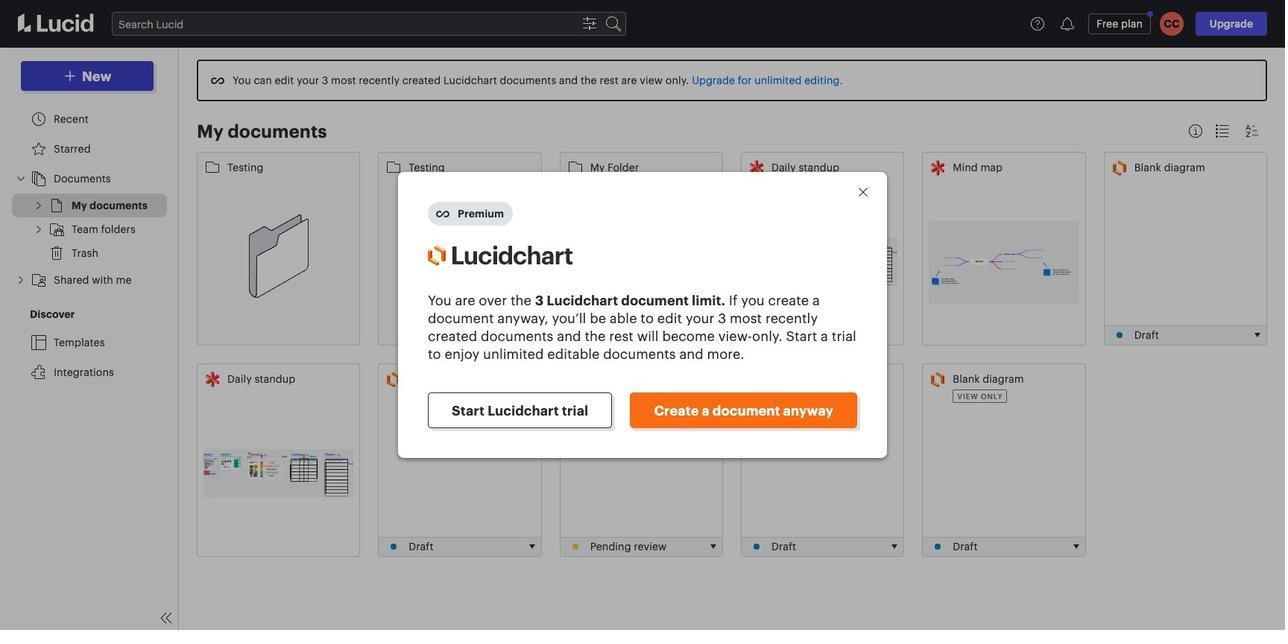 Task type: locate. For each thing, give the bounding box(es) containing it.
3 row from the left
[[560, 152, 723, 346]]

tree
[[12, 104, 167, 388]]

grid
[[197, 152, 1268, 558]]

0 horizontal spatial row
[[197, 152, 360, 346]]

group
[[12, 194, 167, 265]]

2 horizontal spatial row
[[560, 152, 723, 346]]

1 horizontal spatial row
[[378, 152, 542, 346]]

row
[[197, 152, 360, 346], [378, 152, 542, 346], [560, 152, 723, 346]]



Task type: describe. For each thing, give the bounding box(es) containing it.
2 row from the left
[[378, 152, 542, 346]]

Search Lucid text field
[[113, 13, 578, 35]]

1 row from the left
[[197, 152, 360, 346]]



Task type: vqa. For each thing, say whether or not it's contained in the screenshot.
second row
yes



